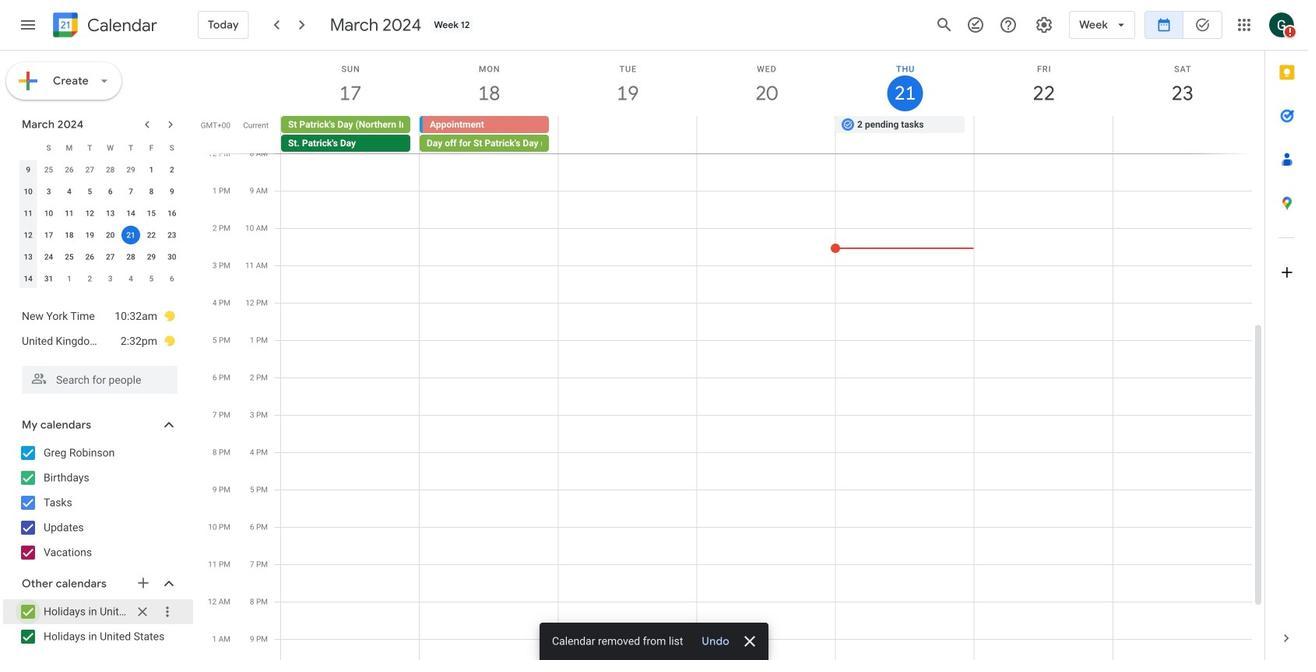 Task type: vqa. For each thing, say whether or not it's contained in the screenshot.
'cell'
yes



Task type: describe. For each thing, give the bounding box(es) containing it.
april 5 element
[[142, 269, 161, 288]]

23 element
[[163, 226, 181, 245]]

20 element
[[101, 226, 120, 245]]

14 element
[[122, 204, 140, 223]]

list item down april 2 element on the top left of the page
[[22, 304, 176, 329]]

16 element
[[163, 204, 181, 223]]

15 element
[[142, 204, 161, 223]]

26 element
[[80, 248, 99, 266]]

25 element
[[60, 248, 79, 266]]

24 element
[[39, 248, 58, 266]]

april 2 element
[[80, 269, 99, 288]]

8 element
[[142, 182, 161, 201]]

cell inside the march 2024 grid
[[121, 224, 141, 246]]

22 element
[[142, 226, 161, 245]]

4 element
[[60, 182, 79, 201]]

other calendars list
[[3, 600, 193, 650]]

2 element
[[163, 160, 181, 179]]

9 element
[[163, 182, 181, 201]]

april 3 element
[[101, 269, 120, 288]]

27 element
[[101, 248, 120, 266]]

18 element
[[60, 226, 79, 245]]

10 element
[[39, 204, 58, 223]]

february 26 element
[[60, 160, 79, 179]]

30 element
[[163, 248, 181, 266]]

april 4 element
[[122, 269, 140, 288]]

list item up search for people text field
[[22, 329, 176, 354]]

april 6 element
[[163, 269, 181, 288]]

list item down add other calendars image
[[3, 600, 193, 625]]

march 2024 grid
[[15, 137, 182, 290]]

february 25 element
[[39, 160, 58, 179]]

calendar element
[[50, 9, 157, 44]]

6 element
[[101, 182, 120, 201]]

13 element
[[101, 204, 120, 223]]



Task type: locate. For each thing, give the bounding box(es) containing it.
28 element
[[122, 248, 140, 266]]

row
[[274, 116, 1265, 153], [18, 137, 182, 159], [18, 159, 182, 181], [18, 181, 182, 202], [18, 202, 182, 224], [18, 224, 182, 246], [18, 246, 182, 268], [18, 268, 182, 290]]

12 element
[[80, 204, 99, 223]]

row group
[[18, 159, 182, 290]]

7 element
[[122, 182, 140, 201]]

29 element
[[142, 248, 161, 266]]

add other calendars image
[[136, 576, 151, 591]]

main drawer image
[[19, 16, 37, 34]]

settings menu image
[[1035, 16, 1054, 34]]

grid
[[199, 51, 1265, 660]]

february 28 element
[[101, 160, 120, 179]]

31 element
[[39, 269, 58, 288]]

list
[[6, 298, 190, 360]]

1 element
[[142, 160, 161, 179]]

february 29 element
[[122, 160, 140, 179]]

19 element
[[80, 226, 99, 245]]

Search for people text field
[[31, 366, 168, 394]]

list item
[[22, 304, 176, 329], [22, 329, 176, 354], [3, 600, 193, 625]]

11 element
[[60, 204, 79, 223]]

row group inside the march 2024 grid
[[18, 159, 182, 290]]

column header
[[18, 137, 38, 159]]

heading
[[84, 16, 157, 35]]

None search field
[[0, 360, 193, 394]]

column header inside the march 2024 grid
[[18, 137, 38, 159]]

heading inside calendar element
[[84, 16, 157, 35]]

21, today element
[[122, 226, 140, 245]]

my calendars list
[[3, 441, 193, 565]]

5 element
[[80, 182, 99, 201]]

april 1 element
[[60, 269, 79, 288]]

3 element
[[39, 182, 58, 201]]

cell
[[281, 116, 420, 153], [420, 116, 558, 153], [558, 116, 697, 153], [697, 116, 836, 153], [974, 116, 1113, 153], [1113, 116, 1252, 153], [121, 224, 141, 246]]

tab list
[[1266, 51, 1308, 617]]

17 element
[[39, 226, 58, 245]]

february 27 element
[[80, 160, 99, 179]]



